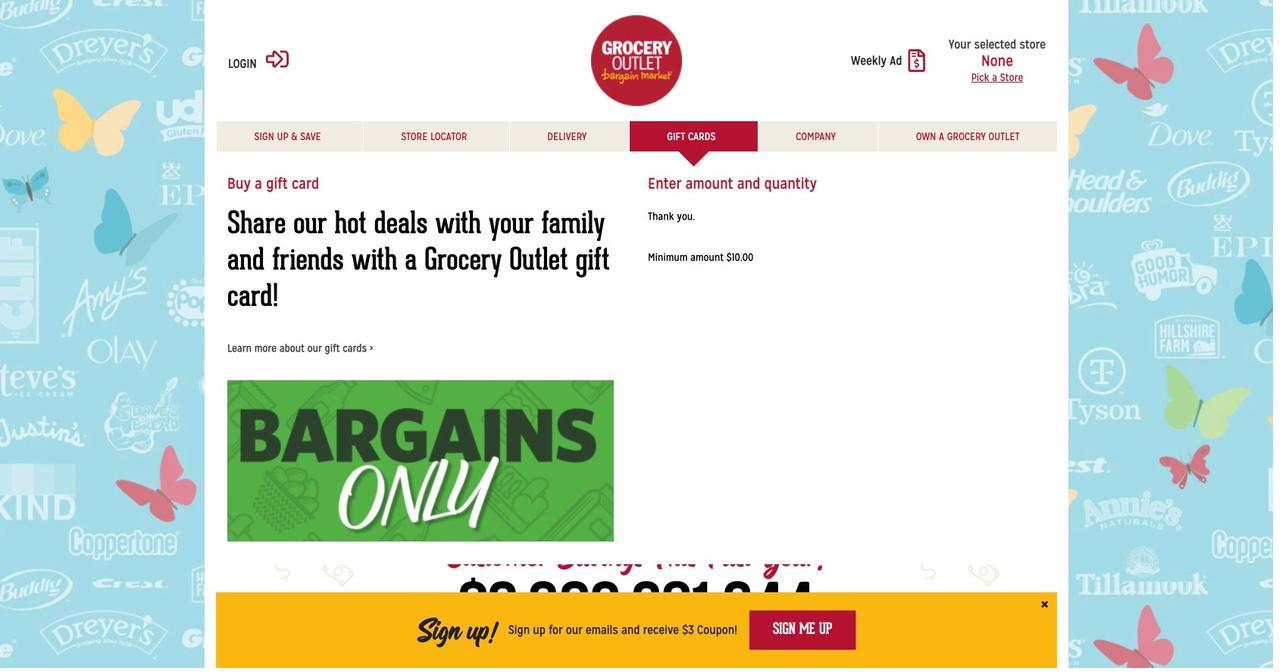 Task type: describe. For each thing, give the bounding box(es) containing it.
grocery outlet image
[[591, 15, 682, 106]]

bargains only image
[[227, 380, 614, 542]]



Task type: locate. For each thing, give the bounding box(es) containing it.
navigation
[[216, 121, 1057, 564]]

sign in alt image
[[266, 48, 289, 70]]

file invoice dollar image
[[908, 49, 925, 72]]



